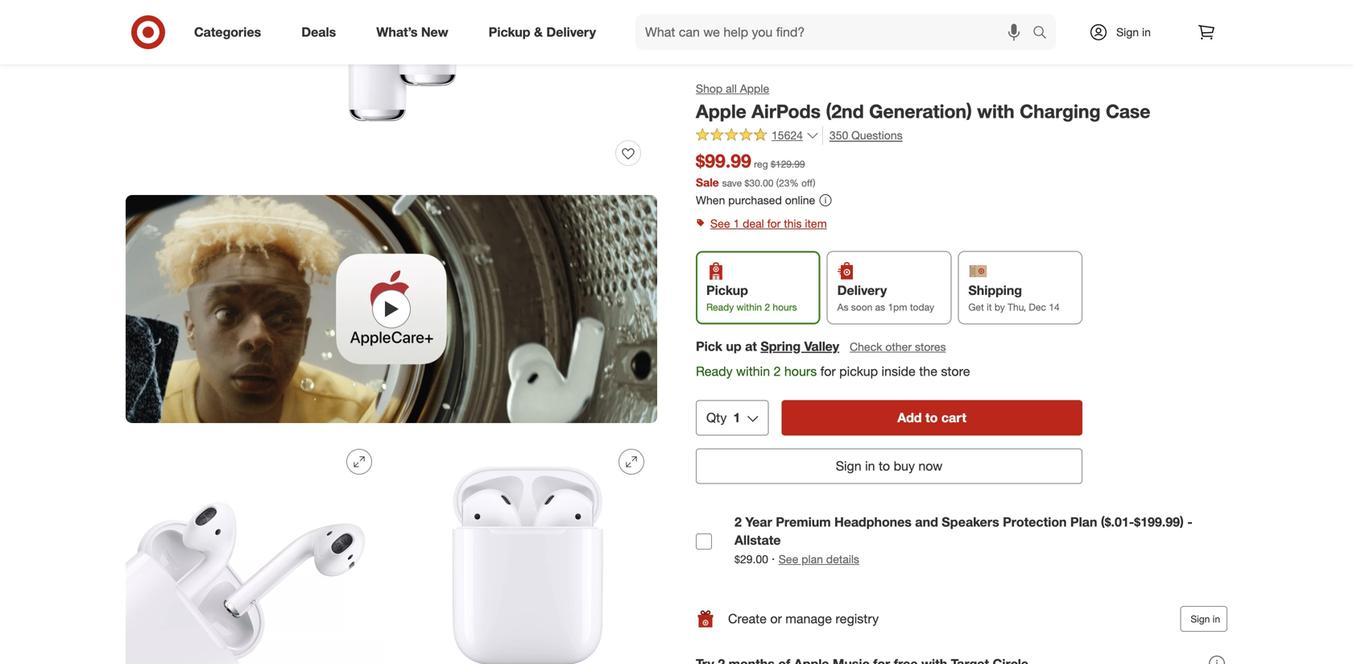 Task type: vqa. For each thing, say whether or not it's contained in the screenshot.
SAVE
yes



Task type: locate. For each thing, give the bounding box(es) containing it.
0 vertical spatial sign
[[1117, 25, 1140, 39]]

apple airpods (2nd generation) with charging case, 4 of 8 image
[[398, 436, 658, 664]]

2 vertical spatial in
[[1213, 613, 1221, 625]]

1 vertical spatial pickup
[[707, 282, 749, 298]]

or
[[771, 611, 782, 627]]

manage
[[786, 611, 832, 627]]

1 right qty
[[734, 410, 741, 425]]

details
[[827, 552, 860, 566]]

0 horizontal spatial sign
[[836, 458, 862, 474]]

add to cart button
[[782, 400, 1083, 435]]

within up at on the bottom right of the page
[[737, 301, 762, 313]]

categories link
[[181, 15, 281, 50]]

1 vertical spatial to
[[879, 458, 891, 474]]

other
[[886, 340, 912, 354]]

and
[[916, 514, 939, 530]]

shop all apple apple airpods (2nd generation) with charging case
[[696, 81, 1151, 122]]

search
[[1026, 26, 1065, 42]]

pickup left &
[[489, 24, 531, 40]]

$199.99)
[[1135, 514, 1185, 530]]

0 vertical spatial for
[[768, 216, 781, 230]]

2 vertical spatial sign
[[1191, 613, 1211, 625]]

1 horizontal spatial sign
[[1117, 25, 1140, 39]]

%
[[790, 177, 799, 189]]

pickup & delivery
[[489, 24, 596, 40]]

2 vertical spatial 2
[[735, 514, 742, 530]]

apple
[[740, 81, 770, 95], [696, 100, 747, 122]]

categories
[[194, 24, 261, 40]]

sign
[[1117, 25, 1140, 39], [836, 458, 862, 474], [1191, 613, 1211, 625]]

350 questions link
[[823, 126, 903, 145]]

1
[[734, 216, 740, 230], [734, 410, 741, 425]]

None checkbox
[[696, 534, 712, 550]]

dec
[[1029, 301, 1047, 313]]

delivery as soon as 1pm today
[[838, 282, 935, 313]]

0 vertical spatial 2
[[765, 301, 771, 313]]

to
[[926, 410, 938, 425], [879, 458, 891, 474]]

apple down "all"
[[696, 100, 747, 122]]

when
[[696, 193, 726, 207]]

questions
[[852, 128, 903, 142]]

1 horizontal spatial for
[[821, 363, 836, 379]]

0 vertical spatial to
[[926, 410, 938, 425]]

2 left year
[[735, 514, 742, 530]]

delivery right &
[[547, 24, 596, 40]]

see down when
[[711, 216, 731, 230]]

2 horizontal spatial 2
[[774, 363, 781, 379]]

1 vertical spatial within
[[737, 363, 771, 379]]

0 horizontal spatial sign in
[[1117, 25, 1152, 39]]

1 vertical spatial delivery
[[838, 282, 888, 298]]

0 horizontal spatial to
[[879, 458, 891, 474]]

1 vertical spatial ready
[[696, 363, 733, 379]]

1 horizontal spatial see
[[779, 552, 799, 566]]

ready up pick at the right of the page
[[707, 301, 734, 313]]

1 vertical spatial sign in
[[1191, 613, 1221, 625]]

2 1 from the top
[[734, 410, 741, 425]]

deal
[[743, 216, 765, 230]]

2 up pick up at spring valley at the bottom right of page
[[765, 301, 771, 313]]

shipping get it by thu, dec 14
[[969, 282, 1060, 313]]

store
[[942, 363, 971, 379]]

see
[[711, 216, 731, 230], [779, 552, 799, 566]]

0 horizontal spatial 2
[[735, 514, 742, 530]]

0 horizontal spatial pickup
[[489, 24, 531, 40]]

1 vertical spatial 2
[[774, 363, 781, 379]]

speakers
[[942, 514, 1000, 530]]

1 left deal
[[734, 216, 740, 230]]

0 horizontal spatial delivery
[[547, 24, 596, 40]]

0 vertical spatial hours
[[773, 301, 798, 313]]

deals
[[302, 24, 336, 40]]

0 horizontal spatial in
[[866, 458, 876, 474]]

to right add
[[926, 410, 938, 425]]

ready within 2 hours for pickup inside the store
[[696, 363, 971, 379]]

hours up spring
[[773, 301, 798, 313]]

for down valley
[[821, 363, 836, 379]]

0 vertical spatial ready
[[707, 301, 734, 313]]

premium
[[776, 514, 831, 530]]

pickup up the up
[[707, 282, 749, 298]]

shop
[[696, 81, 723, 95]]

1 horizontal spatial delivery
[[838, 282, 888, 298]]

plan
[[802, 552, 824, 566]]

see right ·
[[779, 552, 799, 566]]

cart
[[942, 410, 967, 425]]

see 1 deal for this item
[[711, 216, 827, 230]]

1 horizontal spatial sign in
[[1191, 613, 1221, 625]]

see plan details button
[[779, 551, 860, 567]]

0 vertical spatial 1
[[734, 216, 740, 230]]

0 horizontal spatial for
[[768, 216, 781, 230]]

1 1 from the top
[[734, 216, 740, 230]]

delivery up soon
[[838, 282, 888, 298]]

&
[[534, 24, 543, 40]]

1 vertical spatial see
[[779, 552, 799, 566]]

for left the this
[[768, 216, 781, 230]]

sign in
[[1117, 25, 1152, 39], [1191, 613, 1221, 625]]

0 vertical spatial pickup
[[489, 24, 531, 40]]

stores
[[915, 340, 947, 354]]

add
[[898, 410, 922, 425]]

1 horizontal spatial in
[[1143, 25, 1152, 39]]

spring valley button
[[761, 337, 840, 356]]

0 vertical spatial apple
[[740, 81, 770, 95]]

it
[[987, 301, 993, 313]]

all
[[726, 81, 737, 95]]

1 horizontal spatial 2
[[765, 301, 771, 313]]

0 vertical spatial within
[[737, 301, 762, 313]]

off
[[802, 177, 813, 189]]

in
[[1143, 25, 1152, 39], [866, 458, 876, 474], [1213, 613, 1221, 625]]

$
[[745, 177, 750, 189]]

0 vertical spatial see
[[711, 216, 731, 230]]

to left buy
[[879, 458, 891, 474]]

within down at on the bottom right of the page
[[737, 363, 771, 379]]

0 vertical spatial sign in
[[1117, 25, 1152, 39]]

search button
[[1026, 15, 1065, 53]]

apple right "all"
[[740, 81, 770, 95]]

check other stores button
[[849, 338, 947, 356]]

apple airpods (2nd generation) with charging case, 3 of 8 image
[[126, 436, 385, 664]]

ready down pick at the right of the page
[[696, 363, 733, 379]]

1 vertical spatial hours
[[785, 363, 817, 379]]

sign in button
[[1181, 606, 1228, 632]]

see 1 deal for this item link
[[696, 212, 1228, 235]]

1 within from the top
[[737, 301, 762, 313]]

sign in to buy now
[[836, 458, 943, 474]]

delivery
[[547, 24, 596, 40], [838, 282, 888, 298]]

1 for qty
[[734, 410, 741, 425]]

2 down spring
[[774, 363, 781, 379]]

hours down the spring valley button
[[785, 363, 817, 379]]

1 horizontal spatial pickup
[[707, 282, 749, 298]]

2 year premium headphones and speakers protection plan ($.01-$199.99) - allstate $29.00 · see plan details
[[735, 514, 1193, 567]]

within
[[737, 301, 762, 313], [737, 363, 771, 379]]

online
[[786, 193, 816, 207]]

charging
[[1020, 100, 1101, 122]]

inside
[[882, 363, 916, 379]]

pick up at spring valley
[[696, 338, 840, 354]]

1 inside see 1 deal for this item link
[[734, 216, 740, 230]]

pickup inside pickup ready within 2 hours
[[707, 282, 749, 298]]

1 vertical spatial 1
[[734, 410, 741, 425]]

350 questions
[[830, 128, 903, 142]]

this
[[784, 216, 802, 230]]

qty
[[707, 410, 727, 425]]

1pm
[[888, 301, 908, 313]]

pickup
[[489, 24, 531, 40], [707, 282, 749, 298]]

1 vertical spatial for
[[821, 363, 836, 379]]



Task type: describe. For each thing, give the bounding box(es) containing it.
by
[[995, 301, 1006, 313]]

2 horizontal spatial in
[[1213, 613, 1221, 625]]

)
[[813, 177, 816, 189]]

apple airpods (2nd generation) with charging case, 1 of 8 image
[[126, 0, 658, 182]]

thu,
[[1008, 301, 1027, 313]]

as
[[838, 301, 849, 313]]

save
[[723, 177, 742, 189]]

pickup ready within 2 hours
[[707, 282, 798, 313]]

2 within from the top
[[737, 363, 771, 379]]

(2nd
[[826, 100, 864, 122]]

pickup
[[840, 363, 879, 379]]

when purchased online
[[696, 193, 816, 207]]

·
[[772, 551, 776, 567]]

1 for see
[[734, 216, 740, 230]]

see inside 2 year premium headphones and speakers protection plan ($.01-$199.99) - allstate $29.00 · see plan details
[[779, 552, 799, 566]]

sign in link
[[1076, 15, 1177, 50]]

today
[[911, 301, 935, 313]]

plan
[[1071, 514, 1098, 530]]

new
[[421, 24, 449, 40]]

sign in to buy now button
[[696, 448, 1083, 484]]

get
[[969, 301, 985, 313]]

($.01-
[[1102, 514, 1135, 530]]

spring
[[761, 338, 801, 354]]

$129.99
[[771, 158, 806, 170]]

$29.00
[[735, 552, 769, 566]]

14
[[1050, 301, 1060, 313]]

deals link
[[288, 15, 356, 50]]

buy
[[894, 458, 915, 474]]

pick
[[696, 338, 723, 354]]

create or manage registry
[[729, 611, 879, 627]]

0 horizontal spatial see
[[711, 216, 731, 230]]

shipping
[[969, 282, 1023, 298]]

sign in inside button
[[1191, 613, 1221, 625]]

what's new link
[[363, 15, 469, 50]]

soon
[[852, 301, 873, 313]]

with
[[978, 100, 1015, 122]]

15624 link
[[696, 126, 820, 146]]

What can we help you find? suggestions appear below search field
[[636, 15, 1037, 50]]

2 horizontal spatial sign
[[1191, 613, 1211, 625]]

pickup for ready
[[707, 282, 749, 298]]

create
[[729, 611, 767, 627]]

sale
[[696, 175, 719, 189]]

generation)
[[870, 100, 973, 122]]

delivery inside delivery as soon as 1pm today
[[838, 282, 888, 298]]

pickup & delivery link
[[475, 15, 617, 50]]

item
[[805, 216, 827, 230]]

reg
[[754, 158, 769, 170]]

$99.99
[[696, 150, 752, 172]]

pickup for &
[[489, 24, 531, 40]]

check
[[850, 340, 883, 354]]

now
[[919, 458, 943, 474]]

as
[[876, 301, 886, 313]]

0 vertical spatial delivery
[[547, 24, 596, 40]]

hours inside pickup ready within 2 hours
[[773, 301, 798, 313]]

350
[[830, 128, 849, 142]]

1 vertical spatial in
[[866, 458, 876, 474]]

1 vertical spatial apple
[[696, 100, 747, 122]]

2 inside 2 year premium headphones and speakers protection plan ($.01-$199.99) - allstate $29.00 · see plan details
[[735, 514, 742, 530]]

at
[[746, 338, 758, 354]]

-
[[1188, 514, 1193, 530]]

what's
[[377, 24, 418, 40]]

qty 1
[[707, 410, 741, 425]]

1 horizontal spatial to
[[926, 410, 938, 425]]

1 vertical spatial sign
[[836, 458, 862, 474]]

0 vertical spatial in
[[1143, 25, 1152, 39]]

protection
[[1003, 514, 1067, 530]]

within inside pickup ready within 2 hours
[[737, 301, 762, 313]]

what's new
[[377, 24, 449, 40]]

airpods
[[752, 100, 821, 122]]

the
[[920, 363, 938, 379]]

registry
[[836, 611, 879, 627]]

case
[[1106, 100, 1151, 122]]

2 inside pickup ready within 2 hours
[[765, 301, 771, 313]]

add to cart
[[898, 410, 967, 425]]

purchased
[[729, 193, 782, 207]]

apple airpods (2nd generation) with charging case, 2 of 8, play video image
[[126, 195, 658, 423]]

allstate
[[735, 532, 781, 548]]

valley
[[805, 338, 840, 354]]

30.00
[[750, 177, 774, 189]]

check other stores
[[850, 340, 947, 354]]

up
[[726, 338, 742, 354]]

headphones
[[835, 514, 912, 530]]

23
[[779, 177, 790, 189]]

ready inside pickup ready within 2 hours
[[707, 301, 734, 313]]

$99.99 reg $129.99 sale save $ 30.00 ( 23 % off )
[[696, 150, 816, 189]]

15624
[[772, 128, 803, 142]]



